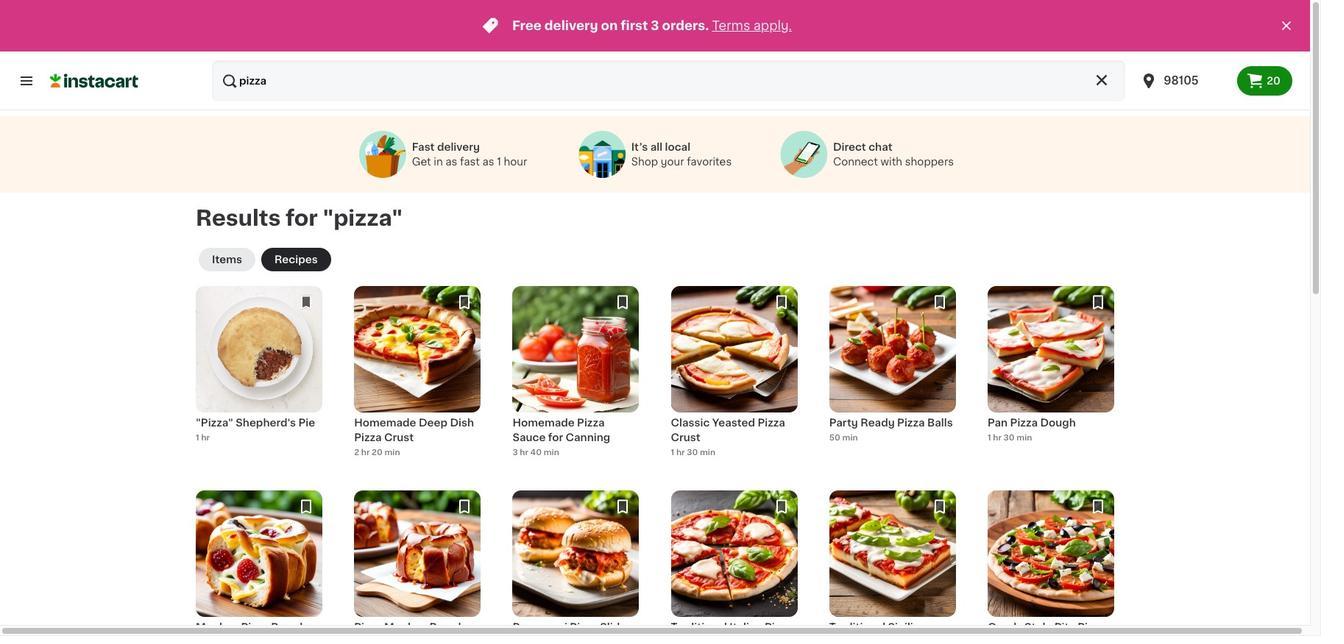 Task type: vqa. For each thing, say whether or not it's contained in the screenshot.
recipe card group containing Pepperoni Pizza Sliders
yes



Task type: locate. For each thing, give the bounding box(es) containing it.
delivery left "on"
[[545, 20, 598, 32]]

monkey
[[196, 623, 239, 633], [384, 623, 427, 633]]

for up recipes button
[[286, 208, 318, 229]]

1 hr 30 min
[[988, 434, 1032, 442], [671, 449, 716, 457]]

homemade for for
[[513, 418, 575, 428]]

30 down classic
[[687, 449, 698, 457]]

delivery inside limited time offer region
[[545, 20, 598, 32]]

1 horizontal spatial 1
[[671, 449, 675, 457]]

0 horizontal spatial crust
[[384, 433, 414, 443]]

2 crust from the left
[[671, 433, 701, 443]]

homemade up sauce
[[513, 418, 575, 428]]

recipe card group containing classic yeasted pizza crust
[[671, 286, 798, 467]]

it's
[[631, 142, 648, 152]]

min down homemade deep dish pizza crust
[[385, 449, 400, 457]]

sauce
[[513, 433, 546, 443]]

traditional italian pizza link
[[671, 491, 798, 637]]

hr
[[201, 434, 210, 442], [993, 434, 1002, 442], [361, 449, 370, 457], [520, 449, 528, 457], [677, 449, 685, 457]]

2 homemade from the left
[[513, 418, 575, 428]]

monkey pizza bread link
[[196, 491, 322, 637]]

1 hr 30 min down classic
[[671, 449, 716, 457]]

2
[[354, 449, 359, 457]]

pizza inside homemade pizza sauce for canning
[[577, 418, 605, 428]]

delivery
[[545, 20, 598, 32], [437, 142, 480, 152]]

recipe card group containing greek-style pita pizza
[[988, 491, 1115, 637]]

30
[[1004, 434, 1015, 442], [687, 449, 698, 457]]

1 hr 30 min for classic
[[671, 449, 716, 457]]

pie
[[299, 418, 315, 428]]

1 vertical spatial 1 hr 30 min
[[671, 449, 716, 457]]

0 horizontal spatial 30
[[687, 449, 698, 457]]

1 vertical spatial delivery
[[437, 142, 480, 152]]

terms
[[712, 20, 751, 32]]

classic yeasted pizza crust
[[671, 418, 785, 443]]

deep
[[419, 418, 448, 428]]

1 vertical spatial 20
[[372, 449, 383, 457]]

2 horizontal spatial 1
[[988, 434, 991, 442]]

crust up 2 hr 20 min
[[384, 433, 414, 443]]

bread for pizza monkey bread
[[430, 623, 461, 633]]

first
[[621, 20, 648, 32]]

1 down "pizza"
[[196, 434, 199, 442]]

homemade inside homemade pizza sauce for canning
[[513, 418, 575, 428]]

dish
[[450, 418, 474, 428]]

1 horizontal spatial crust
[[671, 433, 701, 443]]

greek-style pita pizza link
[[988, 491, 1115, 637]]

1 horizontal spatial 30
[[1004, 434, 1015, 442]]

min right 40
[[544, 449, 559, 457]]

hr for "pizza" shepherd's pie
[[201, 434, 210, 442]]

results
[[196, 208, 281, 229]]

0 horizontal spatial 3
[[513, 449, 518, 457]]

3 inside recipe card group
[[513, 449, 518, 457]]

0 horizontal spatial delivery
[[437, 142, 480, 152]]

1 traditional from the left
[[671, 623, 727, 633]]

min
[[843, 434, 858, 442], [1017, 434, 1032, 442], [385, 449, 400, 457], [544, 449, 559, 457], [700, 449, 716, 457]]

pepperoni
[[513, 623, 568, 633]]

hr down "pizza"
[[201, 434, 210, 442]]

traditional inside traditional sicilian
[[829, 623, 886, 633]]

balls
[[928, 418, 953, 428]]

min down pan pizza dough
[[1017, 434, 1032, 442]]

for up 3 hr 40 min
[[548, 433, 563, 443]]

0 vertical spatial 20
[[1267, 76, 1281, 86]]

sliders
[[600, 623, 637, 633]]

3
[[651, 20, 659, 32], [513, 449, 518, 457]]

pizza inside classic yeasted pizza crust
[[758, 418, 785, 428]]

50 min
[[829, 434, 858, 442]]

pepperoni pizza sliders link
[[513, 491, 639, 637]]

instacart logo image
[[50, 72, 138, 90]]

1 homemade from the left
[[354, 418, 416, 428]]

traditional
[[671, 623, 727, 633], [829, 623, 886, 633]]

1 horizontal spatial delivery
[[545, 20, 598, 32]]

0 horizontal spatial bread
[[271, 623, 303, 633]]

3 inside limited time offer region
[[651, 20, 659, 32]]

traditional left "italian"
[[671, 623, 727, 633]]

pizza inside pepperoni pizza sliders
[[570, 623, 598, 633]]

1 horizontal spatial 1 hr 30 min
[[988, 434, 1032, 442]]

recipe card group containing party ready pizza balls
[[829, 286, 956, 467]]

0 horizontal spatial 20
[[372, 449, 383, 457]]

hr for pan pizza dough
[[993, 434, 1002, 442]]

homemade pizza sauce for canning
[[513, 418, 610, 443]]

40
[[530, 449, 542, 457]]

traditional left sicilian
[[829, 623, 886, 633]]

3 right 'first'
[[651, 20, 659, 32]]

delivery right fast
[[437, 142, 480, 152]]

1 vertical spatial for
[[548, 433, 563, 443]]

0 horizontal spatial for
[[286, 208, 318, 229]]

1 horizontal spatial traditional
[[829, 623, 886, 633]]

"pizza"
[[323, 208, 403, 229]]

1 vertical spatial 3
[[513, 449, 518, 457]]

hr for homemade pizza sauce for canning
[[520, 449, 528, 457]]

hr down "pan" in the bottom of the page
[[993, 434, 1002, 442]]

98105 button
[[1132, 60, 1238, 102]]

min for homemade pizza sauce for canning
[[544, 449, 559, 457]]

1 horizontal spatial bread
[[430, 623, 461, 633]]

None search field
[[212, 60, 1126, 102]]

bread
[[271, 623, 303, 633], [430, 623, 461, 633]]

0 vertical spatial 30
[[1004, 434, 1015, 442]]

2 bread from the left
[[430, 623, 461, 633]]

0 horizontal spatial homemade
[[354, 418, 416, 428]]

1 down "pan" in the bottom of the page
[[988, 434, 991, 442]]

free
[[512, 20, 542, 32]]

2 monkey from the left
[[384, 623, 427, 633]]

crust
[[384, 433, 414, 443], [671, 433, 701, 443]]

1 horizontal spatial for
[[548, 433, 563, 443]]

hr for classic yeasted pizza crust
[[677, 449, 685, 457]]

party
[[829, 418, 858, 428]]

min down classic yeasted pizza crust
[[700, 449, 716, 457]]

1 horizontal spatial monkey
[[384, 623, 427, 633]]

0 vertical spatial 1 hr 30 min
[[988, 434, 1032, 442]]

0 horizontal spatial traditional
[[671, 623, 727, 633]]

recipe card group containing pan pizza dough
[[988, 286, 1115, 467]]

1 down classic
[[671, 449, 675, 457]]

3 down sauce
[[513, 449, 518, 457]]

recipe card group containing homemade pizza sauce for canning
[[513, 286, 639, 467]]

0 horizontal spatial 1 hr 30 min
[[671, 449, 716, 457]]

hr down classic
[[677, 449, 685, 457]]

2 traditional from the left
[[829, 623, 886, 633]]

98105
[[1164, 75, 1199, 86]]

canning
[[566, 433, 610, 443]]

20
[[1267, 76, 1281, 86], [372, 449, 383, 457]]

0 horizontal spatial 1
[[196, 434, 199, 442]]

for
[[286, 208, 318, 229], [548, 433, 563, 443]]

hr right 2
[[361, 449, 370, 457]]

bread inside "link"
[[271, 623, 303, 633]]

1 horizontal spatial 20
[[1267, 76, 1281, 86]]

hr left 40
[[520, 449, 528, 457]]

"pizza"
[[196, 418, 233, 428]]

yeasted
[[712, 418, 755, 428]]

recipe card group containing traditional italian pizza
[[671, 491, 798, 637]]

style
[[1025, 623, 1052, 633]]

0 vertical spatial 3
[[651, 20, 659, 32]]

pita
[[1055, 623, 1075, 633]]

recipe card group
[[196, 286, 322, 467], [354, 286, 481, 467], [513, 286, 639, 467], [671, 286, 798, 467], [829, 286, 956, 467], [988, 286, 1115, 467], [196, 491, 322, 637], [354, 491, 481, 637], [513, 491, 639, 637], [671, 491, 798, 637], [829, 491, 956, 637], [988, 491, 1115, 637]]

1
[[196, 434, 199, 442], [988, 434, 991, 442], [671, 449, 675, 457]]

traditional for traditional sicilian
[[829, 623, 886, 633]]

traditional inside traditional italian pizza
[[671, 623, 727, 633]]

homemade up 2 hr 20 min
[[354, 418, 416, 428]]

1 hr 30 min down "pan" in the bottom of the page
[[988, 434, 1032, 442]]

homemade inside homemade deep dish pizza crust
[[354, 418, 416, 428]]

1 horizontal spatial homemade
[[513, 418, 575, 428]]

50
[[829, 434, 841, 442]]

1 crust from the left
[[384, 433, 414, 443]]

all
[[651, 142, 663, 152]]

homemade
[[354, 418, 416, 428], [513, 418, 575, 428]]

1 vertical spatial 30
[[687, 449, 698, 457]]

98105 button
[[1141, 60, 1229, 102]]

items
[[212, 255, 242, 265]]

pizza
[[577, 418, 605, 428], [758, 418, 785, 428], [897, 418, 925, 428], [1010, 418, 1038, 428], [354, 433, 382, 443], [241, 623, 269, 633], [354, 623, 382, 633], [570, 623, 598, 633], [765, 623, 792, 633], [1078, 623, 1105, 633]]

0 horizontal spatial monkey
[[196, 623, 239, 633]]

0 vertical spatial delivery
[[545, 20, 598, 32]]

bread for monkey pizza bread
[[271, 623, 303, 633]]

crust down classic
[[671, 433, 701, 443]]

hr for homemade deep dish pizza crust
[[361, 449, 370, 457]]

30 down "pan" in the bottom of the page
[[1004, 434, 1015, 442]]

pizza inside homemade deep dish pizza crust
[[354, 433, 382, 443]]

1 monkey from the left
[[196, 623, 239, 633]]

fast
[[412, 142, 435, 152]]

items button
[[199, 248, 255, 272]]

1 bread from the left
[[271, 623, 303, 633]]

1 horizontal spatial 3
[[651, 20, 659, 32]]



Task type: describe. For each thing, give the bounding box(es) containing it.
min for pan pizza dough
[[1017, 434, 1032, 442]]

local
[[665, 142, 691, 152]]

results for "pizza"
[[196, 208, 403, 229]]

traditional sicilian link
[[829, 491, 956, 637]]

pizza monkey bread link
[[354, 491, 481, 637]]

orders.
[[662, 20, 709, 32]]

delivery for free
[[545, 20, 598, 32]]

pan
[[988, 418, 1008, 428]]

terms apply. link
[[712, 20, 792, 32]]

classic
[[671, 418, 710, 428]]

1 hr 30 min for pan
[[988, 434, 1032, 442]]

1 for pan pizza dough
[[988, 434, 991, 442]]

traditional for traditional italian pizza
[[671, 623, 727, 633]]

homemade deep dish pizza crust
[[354, 418, 474, 443]]

30 for classic
[[687, 449, 698, 457]]

homemade for pizza
[[354, 418, 416, 428]]

pizza monkey bread
[[354, 623, 461, 633]]

recipe card group containing homemade deep dish pizza crust
[[354, 286, 481, 467]]

1 hr
[[196, 434, 210, 442]]

recipes
[[275, 255, 318, 265]]

1 for classic yeasted pizza crust
[[671, 449, 675, 457]]

min for homemade deep dish pizza crust
[[385, 449, 400, 457]]

party ready pizza balls
[[829, 418, 953, 428]]

italian
[[730, 623, 762, 633]]

on
[[601, 20, 618, 32]]

pizza inside traditional italian pizza
[[765, 623, 792, 633]]

monkey inside "link"
[[196, 623, 239, 633]]

direct
[[833, 142, 866, 152]]

sicilian
[[888, 623, 926, 633]]

recipe card group containing "pizza" shepherd's pie
[[196, 286, 322, 467]]

recipe card group containing traditional sicilian
[[829, 491, 956, 637]]

recipe card group containing pizza monkey bread
[[354, 491, 481, 637]]

traditional italian pizza
[[671, 623, 792, 637]]

greek-
[[988, 623, 1025, 633]]

chat
[[869, 142, 893, 152]]

direct chat
[[833, 142, 893, 152]]

pepperoni pizza sliders
[[513, 623, 637, 637]]

apply.
[[754, 20, 792, 32]]

fast delivery
[[412, 142, 480, 152]]

dough
[[1041, 418, 1076, 428]]

greek-style pita pizza
[[988, 623, 1105, 633]]

crust inside homemade deep dish pizza crust
[[384, 433, 414, 443]]

delivery for fast
[[437, 142, 480, 152]]

traditional sicilian
[[829, 623, 926, 637]]

recipe card group containing monkey pizza bread
[[196, 491, 322, 637]]

Search field
[[212, 60, 1126, 102]]

30 for pan
[[1004, 434, 1015, 442]]

recipe card group containing pepperoni pizza sliders
[[513, 491, 639, 637]]

3 hr 40 min
[[513, 449, 559, 457]]

min right 50
[[843, 434, 858, 442]]

min for classic yeasted pizza crust
[[700, 449, 716, 457]]

20 button
[[1238, 66, 1293, 96]]

20 inside button
[[1267, 76, 1281, 86]]

pizza inside "link"
[[241, 623, 269, 633]]

1 for "pizza" shepherd's pie
[[196, 434, 199, 442]]

free delivery on first 3 orders. terms apply.
[[512, 20, 792, 32]]

it's all local
[[631, 142, 691, 152]]

limited time offer region
[[0, 0, 1278, 52]]

for inside homemade pizza sauce for canning
[[548, 433, 563, 443]]

pan pizza dough
[[988, 418, 1076, 428]]

shepherd's
[[236, 418, 296, 428]]

recipes button
[[261, 248, 331, 272]]

crust inside classic yeasted pizza crust
[[671, 433, 701, 443]]

ready
[[861, 418, 895, 428]]

0 vertical spatial for
[[286, 208, 318, 229]]

monkey pizza bread
[[196, 623, 303, 633]]

"pizza" shepherd's pie
[[196, 418, 315, 428]]

2 hr 20 min
[[354, 449, 400, 457]]



